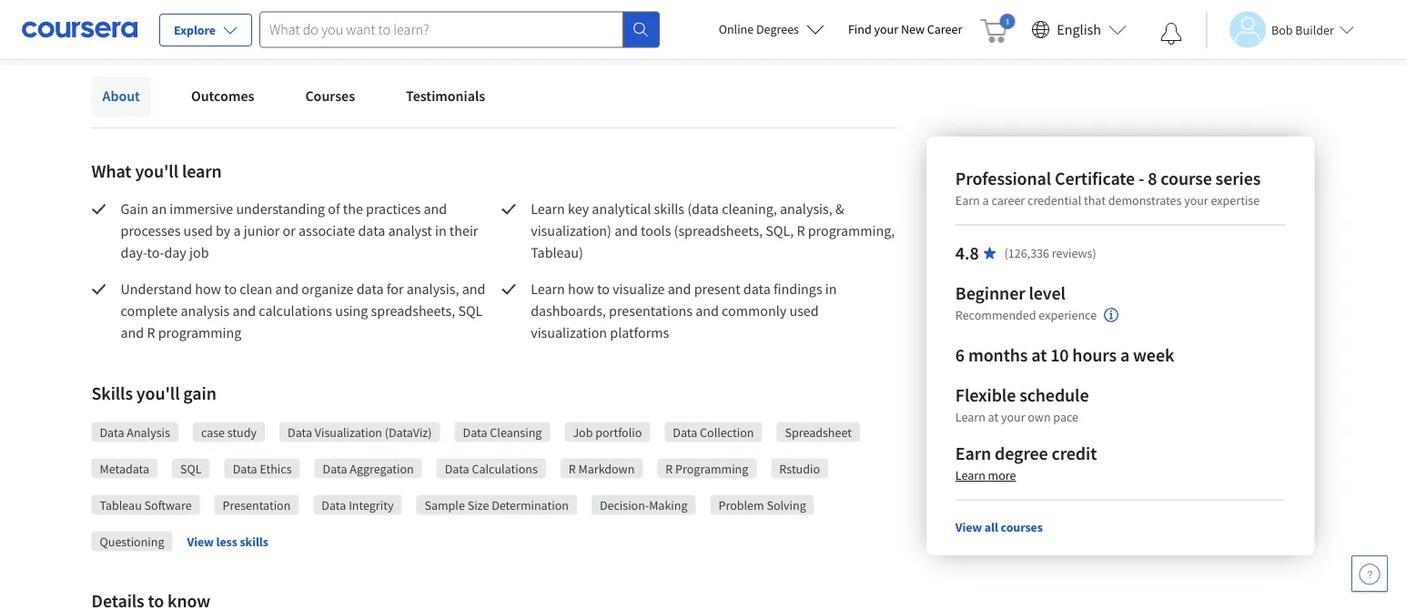 Task type: locate. For each thing, give the bounding box(es) containing it.
about link
[[92, 76, 151, 116]]

0 vertical spatial you'll
[[135, 159, 178, 182]]

earn left 'degree'
[[956, 442, 992, 465]]

1 vertical spatial you'll
[[136, 381, 180, 404]]

coursera plus image
[[178, 5, 289, 16]]

-
[[1139, 167, 1145, 190]]

2 vertical spatial your
[[1001, 409, 1026, 425]]

and down analytical
[[615, 222, 638, 240]]

sample
[[425, 497, 465, 513]]

0 horizontal spatial analysis,
[[407, 280, 459, 298]]

more down 'degree'
[[988, 467, 1016, 483]]

key
[[568, 200, 589, 218]]

0 vertical spatial at
[[1032, 344, 1047, 366]]

1 horizontal spatial in
[[826, 280, 837, 298]]

and up presentations
[[668, 280, 691, 298]]

1 vertical spatial at
[[988, 409, 999, 425]]

1 horizontal spatial a
[[983, 192, 989, 208]]

how
[[195, 280, 221, 298], [568, 280, 594, 298]]

to left "clean"
[[224, 280, 237, 298]]

a inside professional certificate - 8 course series earn a career credential that demonstrates your expertise
[[983, 192, 989, 208]]

a right by
[[233, 222, 241, 240]]

at down flexible
[[988, 409, 999, 425]]

at inside flexible schedule learn at your own pace
[[988, 409, 999, 425]]

your left own
[[1001, 409, 1026, 425]]

job
[[573, 424, 593, 440]]

r right sql,
[[797, 222, 805, 240]]

2 horizontal spatial your
[[1185, 192, 1209, 208]]

explore button
[[159, 14, 252, 46]]

in left their
[[435, 222, 447, 240]]

analysis
[[127, 424, 170, 440]]

certificate
[[1055, 167, 1135, 190]]

markdown
[[579, 460, 635, 477]]

1 vertical spatial analysis,
[[407, 280, 459, 298]]

less
[[216, 534, 237, 550]]

data inside learn how to visualize and present data findings in dashboards, presentations and commonly used visualization platforms
[[744, 280, 771, 298]]

0 horizontal spatial more
[[346, 1, 378, 20]]

skills
[[654, 200, 685, 218], [240, 534, 268, 550]]

a left the week
[[1121, 344, 1130, 366]]

2 to from the left
[[597, 280, 610, 298]]

and inside the gain an immersive understanding of the practices and processes used by a junior or associate data analyst in their day-to-day job
[[424, 200, 447, 218]]

online
[[719, 21, 754, 37]]

sql right spreadsheets,
[[458, 302, 483, 320]]

(spreadsheets,
[[674, 222, 763, 240]]

skills up tools
[[654, 200, 685, 218]]

1 vertical spatial a
[[233, 222, 241, 240]]

programming
[[676, 460, 749, 477]]

to
[[224, 280, 237, 298], [597, 280, 610, 298]]

1 vertical spatial more
[[988, 467, 1016, 483]]

level
[[1029, 282, 1066, 305]]

0 vertical spatial analysis,
[[780, 200, 833, 218]]

what
[[92, 159, 132, 182]]

2 vertical spatial a
[[1121, 344, 1130, 366]]

more right •
[[346, 1, 378, 20]]

online degrees button
[[704, 9, 839, 49]]

r down "complete"
[[147, 324, 155, 342]]

calculations
[[259, 302, 332, 320]]

1 horizontal spatial your
[[1001, 409, 1026, 425]]

r programming
[[666, 460, 749, 477]]

your down course
[[1185, 192, 1209, 208]]

0 vertical spatial sql
[[458, 302, 483, 320]]

to inside understand how to clean and organize data for analysis, and complete analysis and calculations using spreadsheets, sql and r programming
[[224, 280, 237, 298]]

1 horizontal spatial used
[[790, 302, 819, 320]]

sql inside understand how to clean and organize data for analysis, and complete analysis and calculations using spreadsheets, sql and r programming
[[458, 302, 483, 320]]

courses
[[305, 87, 355, 105]]

view less skills button
[[187, 533, 268, 551]]

used down findings
[[790, 302, 819, 320]]

skills right less
[[240, 534, 268, 550]]

and up analyst on the top left of the page
[[424, 200, 447, 218]]

career
[[928, 21, 963, 37]]

data up ethics
[[288, 424, 312, 440]]

and down "complete"
[[121, 324, 144, 342]]

show notifications image
[[1161, 23, 1183, 45]]

0 vertical spatial earn
[[956, 192, 980, 208]]

view for view less skills
[[187, 534, 214, 550]]

and down their
[[462, 280, 486, 298]]

1 vertical spatial in
[[826, 280, 837, 298]]

learn more link for learn
[[309, 0, 378, 21]]

more
[[346, 1, 378, 20], [988, 467, 1016, 483]]

data for data collection
[[673, 424, 698, 440]]

earn left the career
[[956, 192, 980, 208]]

career
[[992, 192, 1025, 208]]

analysis, inside learn key analytical skills (data cleaning, analysis, & visualization) and tools (spreadsheets, sql, r programming, tableau)
[[780, 200, 833, 218]]

rstudio
[[780, 460, 820, 477]]

earn inside earn degree credit learn more
[[956, 442, 992, 465]]

1 how from the left
[[195, 280, 221, 298]]

1 vertical spatial skills
[[240, 534, 268, 550]]

1 vertical spatial used
[[790, 302, 819, 320]]

learn right •
[[309, 1, 343, 20]]

r left markdown
[[569, 460, 576, 477]]

data left analysis
[[100, 424, 124, 440]]

0 horizontal spatial in
[[435, 222, 447, 240]]

1 vertical spatial learn more link
[[956, 467, 1016, 483]]

data
[[358, 222, 385, 240], [357, 280, 384, 298], [744, 280, 771, 298]]

explore
[[174, 22, 216, 38]]

you'll up an at the left of the page
[[135, 159, 178, 182]]

data left the integrity
[[322, 497, 346, 513]]

analysis, left &
[[780, 200, 833, 218]]

0 horizontal spatial a
[[233, 222, 241, 240]]

0 horizontal spatial how
[[195, 280, 221, 298]]

your inside flexible schedule learn at your own pace
[[1001, 409, 1026, 425]]

more inside earn degree credit learn more
[[988, 467, 1016, 483]]

processes
[[121, 222, 181, 240]]

spreadsheet
[[785, 424, 852, 440]]

0 vertical spatial in
[[435, 222, 447, 240]]

how inside learn how to visualize and present data findings in dashboards, presentations and commonly used visualization platforms
[[568, 280, 594, 298]]

(126,336
[[1005, 245, 1050, 261]]

your right find
[[875, 21, 899, 37]]

0 horizontal spatial to
[[224, 280, 237, 298]]

sql down case
[[180, 460, 202, 477]]

size
[[468, 497, 489, 513]]

sql
[[458, 302, 483, 320], [180, 460, 202, 477]]

0 vertical spatial skills
[[654, 200, 685, 218]]

1 vertical spatial earn
[[956, 442, 992, 465]]

1 horizontal spatial learn more link
[[956, 467, 1016, 483]]

presentation
[[223, 497, 291, 513]]

0 vertical spatial more
[[346, 1, 378, 20]]

1 horizontal spatial how
[[568, 280, 594, 298]]

0 horizontal spatial view
[[187, 534, 214, 550]]

1 horizontal spatial more
[[988, 467, 1016, 483]]

a left the career
[[983, 192, 989, 208]]

learn up all
[[956, 467, 986, 483]]

learn left key
[[531, 200, 565, 218]]

courses
[[1001, 519, 1043, 535]]

months
[[969, 344, 1028, 366]]

help center image
[[1359, 563, 1381, 585]]

in right findings
[[826, 280, 837, 298]]

1 horizontal spatial view
[[956, 519, 982, 535]]

1 vertical spatial sql
[[180, 460, 202, 477]]

2 how from the left
[[568, 280, 594, 298]]

cleaning,
[[722, 200, 777, 218]]

sample size determination
[[425, 497, 569, 513]]

learn how to visualize and present data findings in dashboards, presentations and commonly used visualization platforms
[[531, 280, 840, 342]]

to-
[[147, 244, 164, 262]]

day
[[164, 244, 186, 262]]

learn more link right •
[[309, 0, 378, 21]]

understand
[[121, 280, 192, 298]]

understanding
[[236, 200, 325, 218]]

0 vertical spatial a
[[983, 192, 989, 208]]

1 earn from the top
[[956, 192, 980, 208]]

that
[[1084, 192, 1106, 208]]

tableau)
[[531, 244, 584, 262]]

learn more link down 'degree'
[[956, 467, 1016, 483]]

how up dashboards,
[[568, 280, 594, 298]]

an
[[151, 200, 167, 218]]

reviews)
[[1052, 245, 1097, 261]]

used up job
[[184, 222, 213, 240]]

data left collection
[[673, 424, 698, 440]]

1 to from the left
[[224, 280, 237, 298]]

data down visualization
[[323, 460, 347, 477]]

0 vertical spatial learn more link
[[309, 0, 378, 21]]

0 horizontal spatial learn more link
[[309, 0, 378, 21]]

dashboards,
[[531, 302, 606, 320]]

data up data calculations
[[463, 424, 488, 440]]

cleansing
[[490, 424, 542, 440]]

data for visualization
[[744, 280, 771, 298]]

data up sample
[[445, 460, 469, 477]]

data down the
[[358, 222, 385, 240]]

at left "10"
[[1032, 344, 1047, 366]]

view inside view less skills button
[[187, 534, 214, 550]]

view left all
[[956, 519, 982, 535]]

data left ethics
[[233, 460, 257, 477]]

skills inside learn key analytical skills (data cleaning, analysis, & visualization) and tools (spreadsheets, sql, r programming, tableau)
[[654, 200, 685, 218]]

1 horizontal spatial skills
[[654, 200, 685, 218]]

2 horizontal spatial a
[[1121, 344, 1130, 366]]

skills you'll gain
[[92, 381, 216, 404]]

to inside learn how to visualize and present data findings in dashboards, presentations and commonly used visualization platforms
[[597, 280, 610, 298]]

None search field
[[260, 11, 660, 48]]

how inside understand how to clean and organize data for analysis, and complete analysis and calculations using spreadsheets, sql and r programming
[[195, 280, 221, 298]]

bob builder
[[1272, 21, 1335, 38]]

data left for
[[357, 280, 384, 298]]

integrity
[[349, 497, 394, 513]]

platforms
[[610, 324, 669, 342]]

learn up dashboards,
[[531, 280, 565, 298]]

to for clean
[[224, 280, 237, 298]]

to left visualize
[[597, 280, 610, 298]]

0 horizontal spatial skills
[[240, 534, 268, 550]]

1 vertical spatial your
[[1185, 192, 1209, 208]]

demonstrates
[[1109, 192, 1182, 208]]

0 horizontal spatial your
[[875, 21, 899, 37]]

flexible
[[956, 384, 1016, 407]]

1 horizontal spatial analysis,
[[780, 200, 833, 218]]

1 horizontal spatial to
[[597, 280, 610, 298]]

(dataviz)
[[385, 424, 432, 440]]

0 vertical spatial used
[[184, 222, 213, 240]]

learn down flexible
[[956, 409, 986, 425]]

earn inside professional certificate - 8 course series earn a career credential that demonstrates your expertise
[[956, 192, 980, 208]]

recommended experience
[[956, 307, 1097, 324]]

1 horizontal spatial sql
[[458, 302, 483, 320]]

skills inside button
[[240, 534, 268, 550]]

0 horizontal spatial sql
[[180, 460, 202, 477]]

findings
[[774, 280, 823, 298]]

you'll up analysis
[[136, 381, 180, 404]]

data inside understand how to clean and organize data for analysis, and complete analysis and calculations using spreadsheets, sql and r programming
[[357, 280, 384, 298]]

how up analysis
[[195, 280, 221, 298]]

view left less
[[187, 534, 214, 550]]

metadata
[[100, 460, 149, 477]]

with
[[148, 1, 175, 19]]

learn
[[309, 1, 343, 20], [531, 200, 565, 218], [531, 280, 565, 298], [956, 409, 986, 425], [956, 467, 986, 483]]

experience
[[1039, 307, 1097, 324]]

analysis, up spreadsheets,
[[407, 280, 459, 298]]

learn inside • learn more
[[309, 1, 343, 20]]

0 vertical spatial your
[[875, 21, 899, 37]]

using
[[335, 302, 368, 320]]

view all courses
[[956, 519, 1043, 535]]

r up "making"
[[666, 460, 673, 477]]

0 horizontal spatial at
[[988, 409, 999, 425]]

data for data calculations
[[445, 460, 469, 477]]

data integrity
[[322, 497, 394, 513]]

flexible schedule learn at your own pace
[[956, 384, 1089, 425]]

view less skills
[[187, 534, 268, 550]]

data for data ethics
[[233, 460, 257, 477]]

2 earn from the top
[[956, 442, 992, 465]]

analysis, inside understand how to clean and organize data for analysis, and complete analysis and calculations using spreadsheets, sql and r programming
[[407, 280, 459, 298]]

0 horizontal spatial used
[[184, 222, 213, 240]]

data up commonly
[[744, 280, 771, 298]]



Task type: vqa. For each thing, say whether or not it's contained in the screenshot.
The R inside the Learn key analytical skills (data cleaning, analysis, & visualization) and tools (spreadsheets, SQL, R programming, Tableau)
yes



Task type: describe. For each thing, give the bounding box(es) containing it.
visualize
[[613, 280, 665, 298]]

tableau software
[[100, 497, 192, 513]]

more inside • learn more
[[346, 1, 378, 20]]

learn key analytical skills (data cleaning, analysis, & visualization) and tools (spreadsheets, sql, r programming, tableau)
[[531, 200, 898, 262]]

case
[[201, 424, 225, 440]]

included
[[92, 1, 145, 19]]

collection
[[700, 424, 754, 440]]

information about difficulty level pre-requisites. image
[[1104, 308, 1119, 322]]

about
[[102, 87, 140, 105]]

find your new career link
[[839, 18, 972, 41]]

in inside the gain an immersive understanding of the practices and processes used by a junior or associate data analyst in their day-to-day job
[[435, 222, 447, 240]]

to for visualize
[[597, 280, 610, 298]]

learn inside learn key analytical skills (data cleaning, analysis, & visualization) and tools (spreadsheets, sql, r programming, tableau)
[[531, 200, 565, 218]]

data visualization (dataviz)
[[288, 424, 432, 440]]

data ethics
[[233, 460, 292, 477]]

data for data analysis
[[100, 424, 124, 440]]

visualization
[[531, 324, 607, 342]]

job
[[189, 244, 209, 262]]

how for learn
[[568, 280, 594, 298]]

and inside learn key analytical skills (data cleaning, analysis, & visualization) and tools (spreadsheets, sql, r programming, tableau)
[[615, 222, 638, 240]]

professional certificate - 8 course series earn a career credential that demonstrates your expertise
[[956, 167, 1261, 208]]

your inside professional certificate - 8 course series earn a career credential that demonstrates your expertise
[[1185, 192, 1209, 208]]

questioning
[[100, 533, 164, 549]]

analysis
[[181, 302, 230, 320]]

learn inside flexible schedule learn at your own pace
[[956, 409, 986, 425]]

immersive
[[170, 200, 233, 218]]

a inside the gain an immersive understanding of the practices and processes used by a junior or associate data analyst in their day-to-day job
[[233, 222, 241, 240]]

coursera image
[[22, 15, 137, 44]]

for
[[387, 280, 404, 298]]

course
[[1161, 167, 1212, 190]]

your inside "find your new career" link
[[875, 21, 899, 37]]

and down "clean"
[[233, 302, 256, 320]]

degrees
[[757, 21, 799, 37]]

bob builder button
[[1206, 11, 1355, 48]]

(126,336 reviews)
[[1005, 245, 1097, 261]]

learn inside earn degree credit learn more
[[956, 467, 986, 483]]

recommended
[[956, 307, 1037, 324]]

calculations
[[472, 460, 538, 477]]

own
[[1028, 409, 1051, 425]]

r inside understand how to clean and organize data for analysis, and complete analysis and calculations using spreadsheets, sql and r programming
[[147, 324, 155, 342]]

making
[[649, 497, 688, 513]]

clean
[[240, 280, 272, 298]]

6
[[956, 344, 965, 366]]

used inside learn how to visualize and present data findings in dashboards, presentations and commonly used visualization platforms
[[790, 302, 819, 320]]

tools
[[641, 222, 671, 240]]

organize
[[302, 280, 354, 298]]

or
[[283, 222, 296, 240]]

you'll for skills
[[136, 381, 180, 404]]

all
[[985, 519, 999, 535]]

the
[[343, 200, 363, 218]]

data for data cleansing
[[463, 424, 488, 440]]

credential
[[1028, 192, 1082, 208]]

how for understand
[[195, 280, 221, 298]]

present
[[694, 280, 741, 298]]

data inside the gain an immersive understanding of the practices and processes used by a junior or associate data analyst in their day-to-day job
[[358, 222, 385, 240]]

professional
[[956, 167, 1052, 190]]

r inside learn key analytical skills (data cleaning, analysis, & visualization) and tools (spreadsheets, sql, r programming, tableau)
[[797, 222, 805, 240]]

earn degree credit learn more
[[956, 442, 1097, 483]]

understand how to clean and organize data for analysis, and complete analysis and calculations using spreadsheets, sql and r programming
[[121, 280, 488, 342]]

gain
[[183, 381, 216, 404]]

analyst
[[388, 222, 432, 240]]

associate
[[299, 222, 355, 240]]

english
[[1057, 20, 1102, 39]]

outcomes
[[191, 87, 254, 105]]

data for data integrity
[[322, 497, 346, 513]]

sql,
[[766, 222, 794, 240]]

commonly
[[722, 302, 787, 320]]

10
[[1051, 344, 1069, 366]]

included with
[[92, 1, 178, 19]]

testimonials
[[406, 87, 485, 105]]

8
[[1148, 167, 1158, 190]]

4.8
[[956, 242, 979, 264]]

job portfolio
[[573, 424, 642, 440]]

find your new career
[[848, 21, 963, 37]]

view for view all courses
[[956, 519, 982, 535]]

What do you want to learn? text field
[[260, 11, 624, 48]]

shopping cart: 1 item image
[[981, 14, 1015, 43]]

(data
[[688, 200, 719, 218]]

online degrees
[[719, 21, 799, 37]]

&
[[836, 200, 845, 218]]

1 horizontal spatial at
[[1032, 344, 1047, 366]]

data for using
[[357, 280, 384, 298]]

programming
[[158, 324, 241, 342]]

beginner
[[956, 282, 1026, 305]]

learn more link for degree
[[956, 467, 1016, 483]]

• learn more
[[296, 0, 378, 20]]

6 months at 10 hours a week
[[956, 344, 1175, 366]]

analytical
[[592, 200, 651, 218]]

builder
[[1296, 21, 1335, 38]]

•
[[296, 0, 302, 20]]

data analysis
[[100, 424, 170, 440]]

case study
[[201, 424, 257, 440]]

decision-
[[600, 497, 649, 513]]

data cleansing
[[463, 424, 542, 440]]

used inside the gain an immersive understanding of the practices and processes used by a junior or associate data analyst in their day-to-day job
[[184, 222, 213, 240]]

data for data aggregation
[[323, 460, 347, 477]]

expertise
[[1211, 192, 1260, 208]]

presentations
[[609, 302, 693, 320]]

in inside learn how to visualize and present data findings in dashboards, presentations and commonly used visualization platforms
[[826, 280, 837, 298]]

data for data visualization (dataviz)
[[288, 424, 312, 440]]

find
[[848, 21, 872, 37]]

junior
[[244, 222, 280, 240]]

hours
[[1073, 344, 1117, 366]]

learn inside learn how to visualize and present data findings in dashboards, presentations and commonly used visualization platforms
[[531, 280, 565, 298]]

data aggregation
[[323, 460, 414, 477]]

aggregation
[[350, 460, 414, 477]]

you'll for what
[[135, 159, 178, 182]]

and down present
[[696, 302, 719, 320]]

what you'll learn
[[92, 159, 222, 182]]

pace
[[1054, 409, 1079, 425]]

software
[[144, 497, 192, 513]]

problem solving
[[719, 497, 806, 513]]

visualization)
[[531, 222, 612, 240]]

gain an immersive understanding of the practices and processes used by a junior or associate data analyst in their day-to-day job
[[121, 200, 481, 262]]

and up calculations
[[275, 280, 299, 298]]

decision-making
[[600, 497, 688, 513]]

r markdown
[[569, 460, 635, 477]]

visualization
[[315, 424, 382, 440]]



